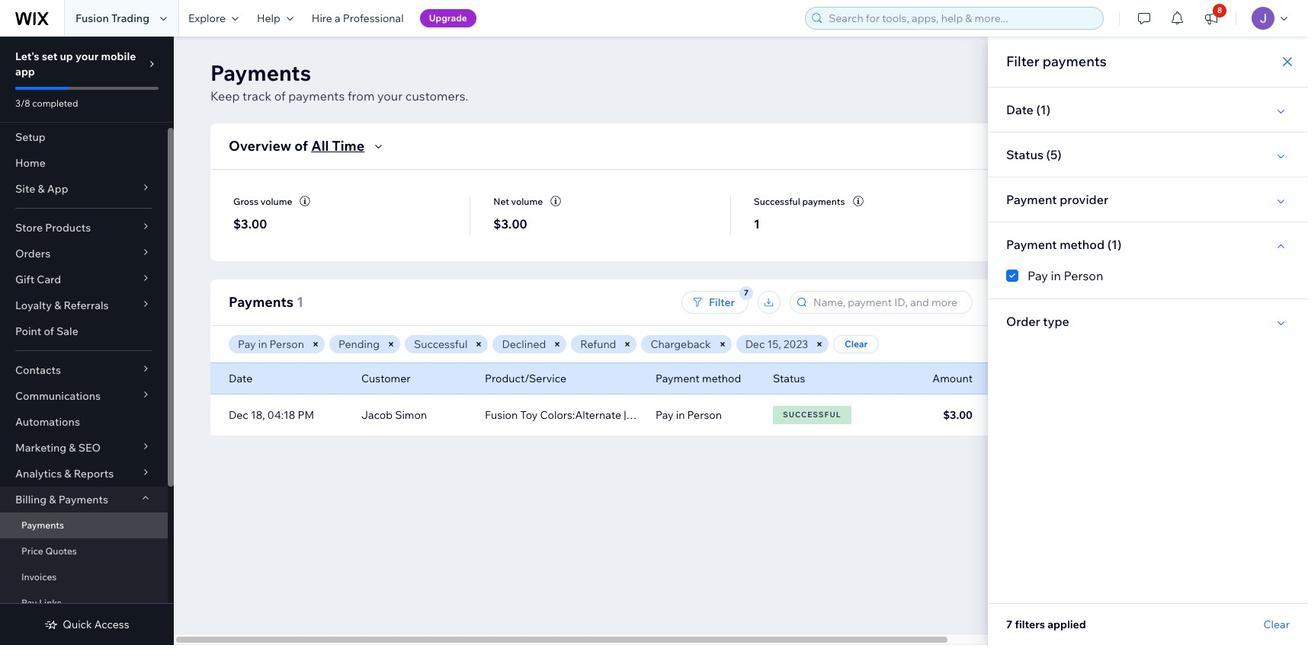 Task type: locate. For each thing, give the bounding box(es) containing it.
& left reports
[[64, 467, 71, 481]]

1 vertical spatial person
[[270, 338, 304, 351]]

home
[[15, 156, 46, 170]]

& right site
[[38, 182, 45, 196]]

filter for filter
[[709, 296, 735, 310]]

0 vertical spatial your
[[75, 50, 99, 63]]

1 horizontal spatial volume
[[511, 196, 543, 207]]

2 | from the left
[[714, 409, 716, 422]]

filter for filter payments
[[1006, 53, 1040, 70]]

7 filters applied
[[1006, 618, 1086, 632]]

payments
[[1043, 53, 1107, 70], [288, 88, 345, 104], [802, 196, 845, 207]]

1 vertical spatial date
[[229, 372, 252, 386]]

0 horizontal spatial status
[[773, 372, 805, 386]]

of right track
[[274, 88, 286, 104]]

status for status
[[773, 372, 805, 386]]

0 vertical spatial date
[[1006, 102, 1034, 117]]

0 horizontal spatial date
[[229, 372, 252, 386]]

communications button
[[0, 383, 168, 409]]

0 vertical spatial payment
[[1006, 192, 1057, 207]]

completed
[[32, 98, 78, 109]]

hire a professional
[[312, 11, 404, 25]]

dec left 15,
[[745, 338, 765, 351]]

0 vertical spatial fusion
[[75, 11, 109, 25]]

person
[[1064, 268, 1103, 284], [270, 338, 304, 351], [687, 409, 722, 422]]

0 horizontal spatial 1
[[297, 293, 303, 311]]

2 horizontal spatial of
[[294, 137, 308, 155]]

0 vertical spatial clear
[[845, 338, 868, 350]]

0 vertical spatial successful
[[754, 196, 800, 207]]

Name, payment ID, and more field
[[809, 292, 967, 313]]

1 horizontal spatial date
[[1006, 102, 1034, 117]]

1 horizontal spatial your
[[377, 88, 403, 104]]

date up status (5)
[[1006, 102, 1034, 117]]

mobile
[[101, 50, 136, 63]]

person inside the pay in person checkbox
[[1064, 268, 1103, 284]]

0 vertical spatial dec
[[745, 338, 765, 351]]

pm
[[298, 409, 314, 422]]

payments 1
[[229, 293, 303, 311]]

volume
[[261, 196, 292, 207], [511, 196, 543, 207]]

dec left 18,
[[229, 409, 248, 422]]

in down payment method (1) at the top of page
[[1051, 268, 1061, 284]]

pay right text
[[656, 409, 674, 422]]

net
[[493, 196, 509, 207]]

(1) up the pay in person checkbox
[[1107, 237, 1122, 252]]

analytics & reports
[[15, 467, 114, 481]]

of
[[274, 88, 286, 104], [294, 137, 308, 155], [44, 325, 54, 338]]

1 horizontal spatial method
[[1060, 237, 1105, 252]]

date up 18,
[[229, 372, 252, 386]]

1 horizontal spatial |
[[714, 409, 716, 422]]

volume for net volume
[[511, 196, 543, 207]]

of inside the sidebar element
[[44, 325, 54, 338]]

fusion for fusion toy colors:alternate | text field???:yes | another field:
[[485, 409, 518, 422]]

app
[[15, 65, 35, 79]]

reports
[[74, 467, 114, 481]]

& right billing
[[49, 493, 56, 507]]

order
[[1006, 314, 1040, 329]]

your
[[75, 50, 99, 63], [377, 88, 403, 104]]

(1)
[[1036, 102, 1051, 117], [1107, 237, 1122, 252]]

pay inside checkbox
[[1028, 268, 1048, 284]]

site & app button
[[0, 176, 168, 202]]

fusion left trading
[[75, 11, 109, 25]]

3/8
[[15, 98, 30, 109]]

1 vertical spatial in
[[258, 338, 267, 351]]

$3.00 down net volume
[[493, 217, 527, 232]]

0 horizontal spatial person
[[270, 338, 304, 351]]

pay left the links
[[21, 598, 37, 609]]

pay in person down payments 1
[[238, 338, 304, 351]]

filter up chargeback
[[709, 296, 735, 310]]

2 vertical spatial payments
[[802, 196, 845, 207]]

1 horizontal spatial dec
[[745, 338, 765, 351]]

payment
[[1006, 192, 1057, 207], [1006, 237, 1057, 252], [656, 372, 700, 386]]

0 horizontal spatial $3.00
[[233, 217, 267, 232]]

status down 2023
[[773, 372, 805, 386]]

& left the seo
[[69, 441, 76, 455]]

payment down status (5)
[[1006, 192, 1057, 207]]

1 horizontal spatial (1)
[[1107, 237, 1122, 252]]

1 horizontal spatial of
[[274, 88, 286, 104]]

0 horizontal spatial volume
[[261, 196, 292, 207]]

of left all
[[294, 137, 308, 155]]

filters
[[1015, 618, 1045, 632]]

1 vertical spatial status
[[773, 372, 805, 386]]

1 horizontal spatial payments
[[802, 196, 845, 207]]

| left another at the right bottom of page
[[714, 409, 716, 422]]

status
[[1006, 147, 1044, 162], [773, 372, 805, 386]]

date for date (1)
[[1006, 102, 1034, 117]]

store
[[15, 221, 43, 235]]

| left text
[[624, 409, 626, 422]]

orders
[[15, 247, 50, 261]]

your inside "let's set up your mobile app"
[[75, 50, 99, 63]]

automations link
[[0, 409, 168, 435]]

& for billing
[[49, 493, 56, 507]]

dec for dec 15, 2023
[[745, 338, 765, 351]]

successful
[[754, 196, 800, 207], [414, 338, 468, 351], [783, 410, 841, 420]]

1 vertical spatial successful
[[414, 338, 468, 351]]

clear button
[[833, 335, 879, 354], [1264, 618, 1290, 632]]

method for payment method
[[702, 372, 741, 386]]

person down payment method
[[687, 409, 722, 422]]

1 vertical spatial payment
[[1006, 237, 1057, 252]]

& for analytics
[[64, 467, 71, 481]]

2 volume from the left
[[511, 196, 543, 207]]

pay down payments 1
[[238, 338, 256, 351]]

billing & payments
[[15, 493, 108, 507]]

0 horizontal spatial filter
[[709, 296, 735, 310]]

a
[[335, 11, 341, 25]]

filter inside button
[[709, 296, 735, 310]]

dec for dec 18, 04:18 pm
[[229, 409, 248, 422]]

1 horizontal spatial $3.00
[[493, 217, 527, 232]]

method
[[1060, 237, 1105, 252], [702, 372, 741, 386]]

1 vertical spatial dec
[[229, 409, 248, 422]]

applied
[[1048, 618, 1086, 632]]

in down payments 1
[[258, 338, 267, 351]]

payments for successful payments
[[802, 196, 845, 207]]

payments for payments 1
[[229, 293, 293, 311]]

method up another at the right bottom of page
[[702, 372, 741, 386]]

setup
[[15, 130, 46, 144]]

filter up date (1)
[[1006, 53, 1040, 70]]

1 vertical spatial 1
[[297, 293, 303, 311]]

0 vertical spatial in
[[1051, 268, 1061, 284]]

1 horizontal spatial fusion
[[485, 409, 518, 422]]

fusion left the toy
[[485, 409, 518, 422]]

0 vertical spatial pay in person
[[1028, 268, 1103, 284]]

payment down payment provider
[[1006, 237, 1057, 252]]

$3.00 for net
[[493, 217, 527, 232]]

2 horizontal spatial pay in person
[[1028, 268, 1103, 284]]

1 horizontal spatial filter
[[1006, 53, 1040, 70]]

2 vertical spatial of
[[44, 325, 54, 338]]

home link
[[0, 150, 168, 176]]

&
[[38, 182, 45, 196], [54, 299, 61, 313], [69, 441, 76, 455], [64, 467, 71, 481], [49, 493, 56, 507]]

$3.00 down amount
[[943, 409, 973, 422]]

payments inside the payments keep track of payments from your customers.
[[210, 59, 311, 86]]

2 vertical spatial person
[[687, 409, 722, 422]]

0 horizontal spatial pay in person
[[238, 338, 304, 351]]

dec
[[745, 338, 765, 351], [229, 409, 248, 422]]

volume right net
[[511, 196, 543, 207]]

point
[[15, 325, 41, 338]]

fusion for fusion trading
[[75, 11, 109, 25]]

filter
[[1006, 53, 1040, 70], [709, 296, 735, 310]]

loyalty & referrals
[[15, 299, 109, 313]]

your inside the payments keep track of payments from your customers.
[[377, 88, 403, 104]]

pay inside the sidebar element
[[21, 598, 37, 609]]

another
[[719, 409, 759, 422]]

0 vertical spatial (1)
[[1036, 102, 1051, 117]]

1 horizontal spatial in
[[676, 409, 685, 422]]

1 vertical spatial method
[[702, 372, 741, 386]]

person down payment method (1) at the top of page
[[1064, 268, 1103, 284]]

sidebar element
[[0, 37, 174, 646]]

7
[[1006, 618, 1013, 632]]

0 vertical spatial clear button
[[833, 335, 879, 354]]

1 vertical spatial fusion
[[485, 409, 518, 422]]

1 vertical spatial of
[[294, 137, 308, 155]]

status left (5)
[[1006, 147, 1044, 162]]

payment for payment provider
[[1006, 192, 1057, 207]]

& inside popup button
[[38, 182, 45, 196]]

contacts button
[[0, 358, 168, 383]]

$3.00 down gross
[[233, 217, 267, 232]]

0 vertical spatial filter
[[1006, 53, 1040, 70]]

all time button
[[311, 137, 387, 156]]

refund
[[580, 338, 616, 351]]

your right "from"
[[377, 88, 403, 104]]

1 vertical spatial filter
[[709, 296, 735, 310]]

method down provider
[[1060, 237, 1105, 252]]

0 horizontal spatial (1)
[[1036, 102, 1051, 117]]

2023
[[784, 338, 808, 351]]

person down payments 1
[[270, 338, 304, 351]]

let's
[[15, 50, 39, 63]]

payments keep track of payments from your customers.
[[210, 59, 468, 104]]

3/8 completed
[[15, 98, 78, 109]]

fusion
[[75, 11, 109, 25], [485, 409, 518, 422]]

1 vertical spatial clear button
[[1264, 618, 1290, 632]]

pay links
[[21, 598, 62, 609]]

0 horizontal spatial your
[[75, 50, 99, 63]]

0 horizontal spatial dec
[[229, 409, 248, 422]]

2 horizontal spatial person
[[1064, 268, 1103, 284]]

0 vertical spatial 1
[[754, 217, 760, 232]]

0 horizontal spatial |
[[624, 409, 626, 422]]

1 horizontal spatial pay in person
[[656, 409, 722, 422]]

(1) up status (5)
[[1036, 102, 1051, 117]]

of left sale
[[44, 325, 54, 338]]

1 vertical spatial your
[[377, 88, 403, 104]]

2 horizontal spatial in
[[1051, 268, 1061, 284]]

0 horizontal spatial fusion
[[75, 11, 109, 25]]

product/service
[[485, 372, 566, 386]]

your right "up"
[[75, 50, 99, 63]]

0 horizontal spatial of
[[44, 325, 54, 338]]

0 vertical spatial method
[[1060, 237, 1105, 252]]

pay in person down payment method (1) at the top of page
[[1028, 268, 1103, 284]]

1 horizontal spatial status
[[1006, 147, 1044, 162]]

payment down chargeback
[[656, 372, 700, 386]]

gift
[[15, 273, 34, 287]]

toy
[[520, 409, 538, 422]]

successful payments
[[754, 196, 845, 207]]

0 vertical spatial payments
[[1043, 53, 1107, 70]]

1 horizontal spatial clear
[[1264, 618, 1290, 632]]

pay down payment method (1) at the top of page
[[1028, 268, 1048, 284]]

fusion toy colors:alternate | text field???:yes | another field:
[[485, 409, 786, 422]]

0 horizontal spatial method
[[702, 372, 741, 386]]

card
[[37, 273, 61, 287]]

1 vertical spatial payments
[[288, 88, 345, 104]]

in down payment method
[[676, 409, 685, 422]]

2 vertical spatial payment
[[656, 372, 700, 386]]

$3.00
[[233, 217, 267, 232], [493, 217, 527, 232], [943, 409, 973, 422]]

0 horizontal spatial payments
[[288, 88, 345, 104]]

1 horizontal spatial person
[[687, 409, 722, 422]]

up
[[60, 50, 73, 63]]

hire
[[312, 11, 332, 25]]

1 volume from the left
[[261, 196, 292, 207]]

field:
[[762, 409, 786, 422]]

point of sale
[[15, 325, 78, 338]]

pay in person down payment method
[[656, 409, 722, 422]]

0 vertical spatial of
[[274, 88, 286, 104]]

& right loyalty
[[54, 299, 61, 313]]

volume right gross
[[261, 196, 292, 207]]

payments inside the payments keep track of payments from your customers.
[[288, 88, 345, 104]]

2 horizontal spatial payments
[[1043, 53, 1107, 70]]

0 vertical spatial status
[[1006, 147, 1044, 162]]

seo
[[78, 441, 101, 455]]

0 vertical spatial person
[[1064, 268, 1103, 284]]

0 horizontal spatial clear button
[[833, 335, 879, 354]]

help button
[[248, 0, 303, 37]]



Task type: vqa. For each thing, say whether or not it's contained in the screenshot.
AUTOMATIONS link
yes



Task type: describe. For each thing, give the bounding box(es) containing it.
payments link
[[0, 513, 168, 539]]

quick access button
[[44, 618, 129, 632]]

track
[[243, 88, 271, 104]]

date (1)
[[1006, 102, 1051, 117]]

$3.00 for gross
[[233, 217, 267, 232]]

gross volume
[[233, 196, 292, 207]]

2 vertical spatial pay in person
[[656, 409, 722, 422]]

method for payment method (1)
[[1060, 237, 1105, 252]]

jacob
[[361, 409, 393, 422]]

& for site
[[38, 182, 45, 196]]

help
[[257, 11, 280, 25]]

volume for gross volume
[[261, 196, 292, 207]]

payments inside dropdown button
[[58, 493, 108, 507]]

store products
[[15, 221, 91, 235]]

orders button
[[0, 241, 168, 267]]

dec 15, 2023
[[745, 338, 808, 351]]

filter button
[[682, 291, 749, 314]]

payments for payments keep track of payments from your customers.
[[210, 59, 311, 86]]

point of sale link
[[0, 319, 168, 345]]

store products button
[[0, 215, 168, 241]]

18,
[[251, 409, 265, 422]]

quick
[[63, 618, 92, 632]]

setup link
[[0, 124, 168, 150]]

price quotes
[[21, 546, 77, 557]]

8 button
[[1195, 0, 1228, 37]]

customer
[[361, 372, 411, 386]]

payment for payment method (1)
[[1006, 237, 1057, 252]]

field???:yes
[[652, 409, 711, 422]]

marketing
[[15, 441, 66, 455]]

analytics
[[15, 467, 62, 481]]

net volume
[[493, 196, 543, 207]]

pay links link
[[0, 591, 168, 617]]

sale
[[56, 325, 78, 338]]

jacob simon
[[361, 409, 427, 422]]

1 horizontal spatial clear button
[[1264, 618, 1290, 632]]

trading
[[111, 11, 149, 25]]

app
[[47, 182, 68, 196]]

hire a professional link
[[303, 0, 413, 37]]

type
[[1043, 314, 1069, 329]]

referrals
[[64, 299, 109, 313]]

let's set up your mobile app
[[15, 50, 136, 79]]

in inside checkbox
[[1051, 268, 1061, 284]]

declined
[[502, 338, 546, 351]]

2 vertical spatial in
[[676, 409, 685, 422]]

of for overview of
[[294, 137, 308, 155]]

1 horizontal spatial 1
[[754, 217, 760, 232]]

status for status (5)
[[1006, 147, 1044, 162]]

gift card
[[15, 273, 61, 287]]

8
[[1217, 5, 1222, 15]]

access
[[94, 618, 129, 632]]

of inside the payments keep track of payments from your customers.
[[274, 88, 286, 104]]

& for marketing
[[69, 441, 76, 455]]

customers.
[[405, 88, 468, 104]]

dec 18, 04:18 pm
[[229, 409, 314, 422]]

0 horizontal spatial clear
[[845, 338, 868, 350]]

keep
[[210, 88, 240, 104]]

billing & payments button
[[0, 487, 168, 513]]

payments for payments
[[21, 520, 64, 531]]

payment provider
[[1006, 192, 1109, 207]]

1 vertical spatial clear
[[1264, 618, 1290, 632]]

loyalty & referrals button
[[0, 293, 168, 319]]

professional
[[343, 11, 404, 25]]

payment method
[[656, 372, 741, 386]]

pending
[[338, 338, 380, 351]]

overview
[[229, 137, 291, 155]]

text
[[629, 409, 649, 422]]

Pay in Person checkbox
[[1006, 267, 1290, 285]]

filter payments
[[1006, 53, 1107, 70]]

payments for filter payments
[[1043, 53, 1107, 70]]

price
[[21, 546, 43, 557]]

& for loyalty
[[54, 299, 61, 313]]

1 vertical spatial pay in person
[[238, 338, 304, 351]]

links
[[39, 598, 62, 609]]

all time
[[311, 137, 365, 155]]

order type
[[1006, 314, 1069, 329]]

2 vertical spatial successful
[[783, 410, 841, 420]]

time
[[332, 137, 365, 155]]

quotes
[[45, 546, 77, 557]]

date for date
[[229, 372, 252, 386]]

site & app
[[15, 182, 68, 196]]

contacts
[[15, 364, 61, 377]]

0 horizontal spatial in
[[258, 338, 267, 351]]

loyalty
[[15, 299, 52, 313]]

simon
[[395, 409, 427, 422]]

billing
[[15, 493, 47, 507]]

gross
[[233, 196, 259, 207]]

site
[[15, 182, 35, 196]]

explore
[[188, 11, 226, 25]]

upgrade button
[[420, 9, 476, 27]]

colors:alternate
[[540, 409, 621, 422]]

payment for payment method
[[656, 372, 700, 386]]

Search for tools, apps, help & more... field
[[824, 8, 1099, 29]]

automations
[[15, 415, 80, 429]]

of for point of sale
[[44, 325, 54, 338]]

provider
[[1060, 192, 1109, 207]]

1 vertical spatial (1)
[[1107, 237, 1122, 252]]

15,
[[767, 338, 781, 351]]

2 horizontal spatial $3.00
[[943, 409, 973, 422]]

upgrade
[[429, 12, 467, 24]]

1 | from the left
[[624, 409, 626, 422]]

communications
[[15, 390, 101, 403]]

overview of
[[229, 137, 308, 155]]

products
[[45, 221, 91, 235]]

(5)
[[1046, 147, 1062, 162]]

pay in person inside the pay in person checkbox
[[1028, 268, 1103, 284]]



